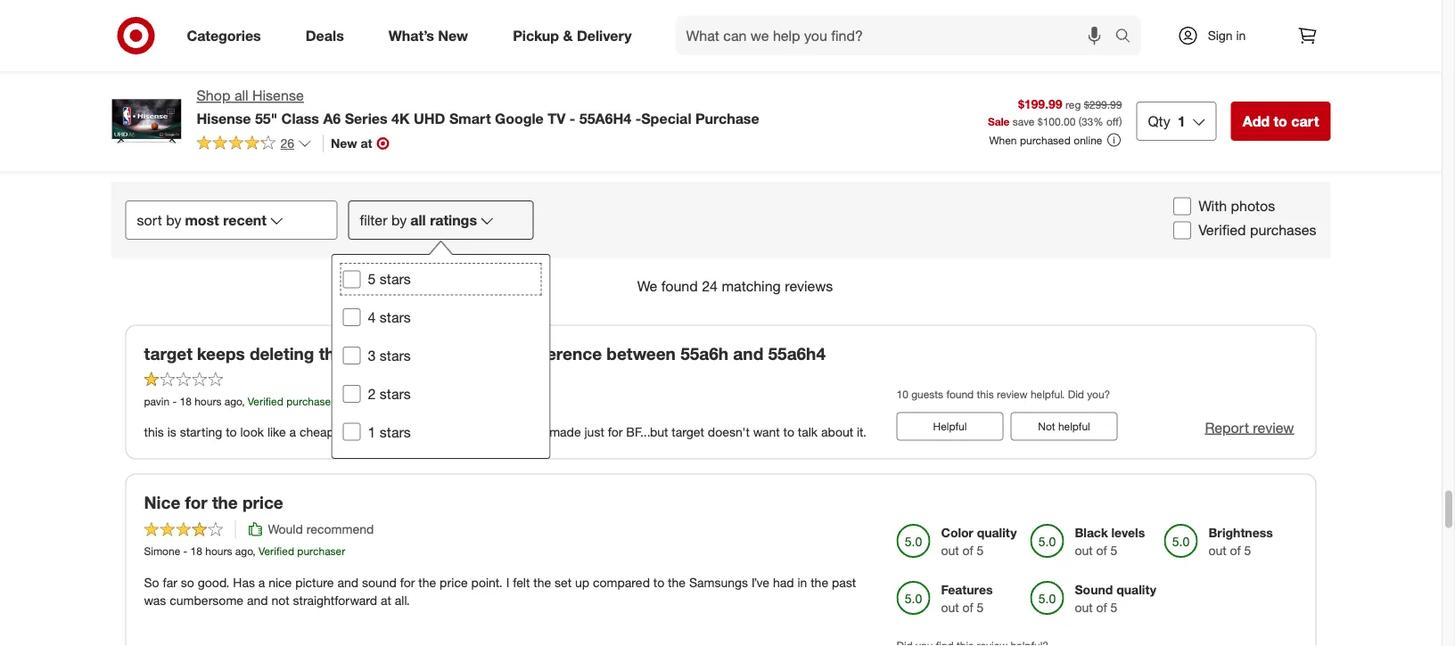Task type: locate. For each thing, give the bounding box(es) containing it.
is right what
[[473, 344, 486, 365]]

verified
[[1198, 222, 1246, 239], [248, 395, 283, 408], [258, 545, 294, 559]]

by right sort
[[166, 212, 181, 229]]

for right nice
[[185, 493, 207, 514]]

report review
[[1205, 419, 1294, 437]]

quality right color
[[977, 526, 1017, 541]]

had
[[773, 575, 794, 591]]

2 stars from the top
[[380, 309, 411, 327]]

for up all.
[[400, 575, 415, 591]]

far
[[163, 575, 177, 591]]

recommend
[[306, 522, 374, 538]]

1 horizontal spatial hisense
[[252, 87, 304, 104]]

what's new
[[389, 27, 468, 44]]

the
[[319, 344, 345, 365], [491, 344, 517, 365], [212, 493, 238, 514], [418, 575, 436, 591], [533, 575, 551, 591], [668, 575, 686, 591], [811, 575, 828, 591]]

1 vertical spatial 18
[[190, 545, 202, 559]]

0 vertical spatial hours
[[195, 395, 221, 408]]

$199.99
[[1018, 96, 1062, 112]]

1 vertical spatial purchaser
[[297, 545, 345, 559]]

3 stars
[[368, 347, 411, 365]]

out for sound quality out of 5
[[1075, 601, 1093, 616]]

quality
[[977, 526, 1017, 541], [1116, 583, 1157, 598]]

5 inside sound quality out of 5
[[1111, 601, 1118, 616]]

out inside sound quality out of 5
[[1075, 601, 1093, 616]]

, up look
[[242, 395, 245, 408]]

- right the 55a6h4
[[635, 110, 641, 127]]

out down brightness
[[1209, 544, 1227, 559]]

1 right 1 stars checkbox
[[368, 424, 376, 441]]

quality inside color quality out of 5
[[977, 526, 1017, 541]]

stars right 2
[[380, 386, 411, 403]]

18 right pavin
[[180, 395, 192, 408]]

1 vertical spatial in
[[797, 575, 807, 591]]

to right add
[[1274, 112, 1287, 130]]

qty 1
[[1148, 112, 1186, 130]]

out down features
[[941, 601, 959, 616]]

&
[[563, 27, 573, 44]]

0 horizontal spatial is
[[167, 424, 176, 440]]

Verified purchases checkbox
[[1173, 222, 1191, 240]]

0 vertical spatial ,
[[242, 395, 245, 408]]

target left doesn't on the bottom
[[672, 424, 704, 440]]

for
[[608, 424, 623, 440], [185, 493, 207, 514], [400, 575, 415, 591]]

5 up features
[[977, 544, 984, 559]]

levels
[[1111, 526, 1145, 541]]

0 horizontal spatial hisense
[[197, 110, 251, 127]]

0 horizontal spatial sound
[[362, 575, 397, 591]]

price left point.
[[440, 575, 468, 591]]

3 stars checkbox
[[343, 347, 361, 365]]

24
[[702, 278, 718, 295]]

5 stars checkbox
[[343, 271, 361, 289]]

2 horizontal spatial and
[[733, 344, 763, 365]]

not
[[1038, 420, 1055, 434]]

1 vertical spatial verified
[[248, 395, 283, 408]]

0 vertical spatial a
[[289, 424, 296, 440]]

at left all.
[[381, 593, 391, 608]]

purchaser up "cheaper"
[[286, 395, 335, 408]]

4
[[368, 309, 376, 327]]

special
[[641, 110, 691, 127]]

purchaser down would recommend at left
[[297, 545, 345, 559]]

stars for 5 stars
[[380, 271, 411, 288]]

0 vertical spatial this
[[977, 388, 994, 401]]

$199.99 reg $299.99 sale save $ 100.00 ( 33 % off )
[[988, 96, 1122, 128]]

all
[[234, 87, 248, 104], [410, 212, 426, 229]]

samsungs
[[689, 575, 748, 591]]

1 vertical spatial at
[[381, 593, 391, 608]]

target up pavin
[[144, 344, 192, 365]]

ago up look
[[224, 395, 242, 408]]

a6
[[323, 110, 341, 127]]

of down black
[[1096, 544, 1107, 559]]

not helpful
[[1038, 420, 1090, 434]]

1 horizontal spatial review
[[1253, 419, 1294, 437]]

2 by from the left
[[391, 212, 407, 229]]

shop
[[197, 87, 230, 104]]

when purchased online
[[989, 133, 1102, 147]]

0 horizontal spatial price
[[243, 493, 283, 514]]

hours up starting
[[195, 395, 221, 408]]

0 vertical spatial target
[[144, 344, 192, 365]]

1 right qty
[[1178, 112, 1186, 130]]

review left helpful. at the right
[[997, 388, 1028, 401]]

hours up good.
[[205, 545, 232, 559]]

with photos
[[1198, 198, 1275, 215]]

0 horizontal spatial a
[[258, 575, 265, 591]]

3 stars from the top
[[380, 347, 411, 365]]

ago
[[224, 395, 242, 408], [235, 545, 253, 559]]

by right filter on the left of the page
[[391, 212, 407, 229]]

2
[[368, 386, 376, 403]]

out down black levels out of 5
[[1075, 601, 1093, 616]]

0 horizontal spatial and
[[247, 593, 268, 608]]

1 horizontal spatial sound
[[1075, 583, 1113, 598]]

of down features
[[963, 601, 973, 616]]

1 horizontal spatial in
[[1236, 28, 1246, 43]]

0 horizontal spatial new
[[331, 135, 357, 151]]

guest review image 5 of 6, zoom in image
[[847, 0, 958, 86]]

all right shop
[[234, 87, 248, 104]]

stars for 3 stars
[[380, 347, 411, 365]]

the up the simone - 18 hours ago , verified purchaser
[[212, 493, 238, 514]]

0 horizontal spatial by
[[166, 212, 181, 229]]

out for black levels out of 5
[[1075, 544, 1093, 559]]

0 vertical spatial hisense
[[252, 87, 304, 104]]

to left look
[[226, 424, 237, 440]]

4 stars checkbox
[[343, 309, 361, 327]]

pavin
[[144, 395, 170, 408]]

1 horizontal spatial new
[[438, 27, 468, 44]]

0 vertical spatial found
[[661, 278, 698, 295]]

tv
[[548, 110, 566, 127]]

found left 24
[[661, 278, 698, 295]]

new down a6
[[331, 135, 357, 151]]

stars right 4
[[380, 309, 411, 327]]

in right sign
[[1236, 28, 1246, 43]]

out down black
[[1075, 544, 1093, 559]]

stars down the "2 stars"
[[380, 424, 411, 441]]

price up would
[[243, 493, 283, 514]]

stars up 4 stars
[[380, 271, 411, 288]]

1 vertical spatial ,
[[253, 545, 256, 559]]

1 stars checkbox
[[343, 424, 361, 442]]

in right had
[[797, 575, 807, 591]]

to inside so far so good. has a nice picture and sound for the price point. i felt the set up compared to the samsungs i've had in the past was cumbersome and not straightforward at all.
[[653, 575, 664, 591]]

for inside so far so good. has a nice picture and sound for the price point. i felt the set up compared to the samsungs i've had in the past was cumbersome and not straightforward at all.
[[400, 575, 415, 591]]

image of hisense 55" class a6 series 4k uhd smart google tv - 55a6h4 -special purchase image
[[111, 86, 182, 157]]

nice
[[144, 493, 180, 514]]

1 horizontal spatial is
[[473, 344, 486, 365]]

0 horizontal spatial review
[[997, 388, 1028, 401]]

stars
[[380, 271, 411, 288], [380, 309, 411, 327], [380, 347, 411, 365], [380, 386, 411, 403], [380, 424, 411, 441]]

and down the has
[[247, 593, 268, 608]]

-
[[570, 110, 575, 127], [635, 110, 641, 127], [173, 395, 177, 408], [183, 545, 187, 559]]

26 link
[[197, 134, 312, 155]]

an
[[407, 424, 420, 440]]

verified down the with
[[1198, 222, 1246, 239]]

it.
[[857, 424, 867, 440]]

of down color
[[963, 544, 973, 559]]

1 horizontal spatial at
[[381, 593, 391, 608]]

in inside so far so good. has a nice picture and sound for the price point. i felt the set up compared to the samsungs i've had in the past was cumbersome and not straightforward at all.
[[797, 575, 807, 591]]

- right simone
[[183, 545, 187, 559]]

out inside color quality out of 5
[[941, 544, 959, 559]]

2 horizontal spatial for
[[608, 424, 623, 440]]

0 horizontal spatial 1
[[368, 424, 376, 441]]

picture
[[295, 575, 334, 591]]

and up straightforward
[[337, 575, 358, 591]]

$
[[1038, 115, 1043, 128]]

1 vertical spatial hours
[[205, 545, 232, 559]]

5 down the levels
[[1111, 544, 1118, 559]]

a right like
[[289, 424, 296, 440]]

guest review image 4 of 6, zoom in image
[[721, 0, 832, 86]]

, up the has
[[253, 545, 256, 559]]

1 vertical spatial a
[[258, 575, 265, 591]]

and
[[733, 344, 763, 365], [337, 575, 358, 591], [247, 593, 268, 608]]

2 vertical spatial verified
[[258, 545, 294, 559]]

0 vertical spatial in
[[1236, 28, 1246, 43]]

1 horizontal spatial ,
[[253, 545, 256, 559]]

recent
[[223, 212, 267, 229]]

bf...but
[[626, 424, 668, 440]]

)
[[1119, 115, 1122, 128]]

talk
[[798, 424, 818, 440]]

1 horizontal spatial 1
[[1178, 112, 1186, 130]]

a right the has
[[258, 575, 265, 591]]

sort by most recent
[[137, 212, 267, 229]]

of down brightness
[[1230, 544, 1241, 559]]

at down series
[[361, 135, 372, 151]]

was
[[144, 593, 166, 608]]

0 vertical spatial quality
[[977, 526, 1017, 541]]

guests
[[911, 388, 943, 401]]

when
[[989, 133, 1017, 147]]

color quality out of 5
[[941, 526, 1017, 559]]

- right 'tv'
[[570, 110, 575, 127]]

out inside black levels out of 5
[[1075, 544, 1093, 559]]

new inside what's new link
[[438, 27, 468, 44]]

5 inside brightness out of 5
[[1244, 544, 1251, 559]]

all left ratings
[[410, 212, 426, 229]]

1 vertical spatial price
[[440, 575, 468, 591]]

budget
[[491, 424, 530, 440]]

1 vertical spatial target
[[672, 424, 704, 440]]

review inside button
[[1253, 419, 1294, 437]]

a inside so far so good. has a nice picture and sound for the price point. i felt the set up compared to the samsungs i've had in the past was cumbersome and not straightforward at all.
[[258, 575, 265, 591]]

0 vertical spatial 18
[[180, 395, 192, 408]]

5 inside color quality out of 5
[[977, 544, 984, 559]]

i
[[506, 575, 509, 591]]

0 vertical spatial review
[[997, 388, 1028, 401]]

quality inside sound quality out of 5
[[1116, 583, 1157, 598]]

is left starting
[[167, 424, 176, 440]]

shop all hisense hisense 55" class a6 series 4k uhd smart google tv - 55a6h4 -special purchase
[[197, 87, 759, 127]]

found right the guests
[[946, 388, 974, 401]]

1 vertical spatial new
[[331, 135, 357, 151]]

is
[[473, 344, 486, 365], [167, 424, 176, 440]]

this up helpful button
[[977, 388, 994, 401]]

quality down black levels out of 5
[[1116, 583, 1157, 598]]

guest review image 2 of 6, zoom in image
[[469, 0, 581, 86]]

hisense down shop
[[197, 110, 251, 127]]

and right 55a6h
[[733, 344, 763, 365]]

1 vertical spatial hisense
[[197, 110, 251, 127]]

1
[[1178, 112, 1186, 130], [368, 424, 376, 441]]

0 vertical spatial new
[[438, 27, 468, 44]]

new at
[[331, 135, 372, 151]]

5 inside black levels out of 5
[[1111, 544, 1118, 559]]

for right just in the bottom of the page
[[608, 424, 623, 440]]

100.00
[[1043, 115, 1076, 128]]

by for sort by
[[166, 212, 181, 229]]

0 horizontal spatial all
[[234, 87, 248, 104]]

new right what's
[[438, 27, 468, 44]]

1 horizontal spatial quality
[[1116, 583, 1157, 598]]

0 vertical spatial for
[[608, 424, 623, 440]]

of down black levels out of 5
[[1096, 601, 1107, 616]]

stars right 3 on the left bottom of the page
[[380, 347, 411, 365]]

0 horizontal spatial quality
[[977, 526, 1017, 541]]

5 stars from the top
[[380, 424, 411, 441]]

sound up all.
[[362, 575, 397, 591]]

1 horizontal spatial by
[[391, 212, 407, 229]]

5 down features
[[977, 601, 984, 616]]

the right what
[[491, 344, 517, 365]]

1 horizontal spatial found
[[946, 388, 974, 401]]

0 horizontal spatial for
[[185, 493, 207, 514]]

0 vertical spatial all
[[234, 87, 248, 104]]

target
[[144, 344, 192, 365], [672, 424, 704, 440]]

features
[[941, 583, 993, 598]]

past
[[832, 575, 856, 591]]

4 stars from the top
[[380, 386, 411, 403]]

0 horizontal spatial at
[[361, 135, 372, 151]]

1 by from the left
[[166, 212, 181, 229]]

what
[[428, 344, 468, 365]]

0 vertical spatial purchaser
[[286, 395, 335, 408]]

hisense up 55" on the top left of the page
[[252, 87, 304, 104]]

2 vertical spatial and
[[247, 593, 268, 608]]

keeps
[[197, 344, 245, 365]]

2 vertical spatial for
[[400, 575, 415, 591]]

found
[[661, 278, 698, 295], [946, 388, 974, 401]]

deals link
[[290, 16, 366, 55]]

all inside shop all hisense hisense 55" class a6 series 4k uhd smart google tv - 55a6h4 -special purchase
[[234, 87, 248, 104]]

0 horizontal spatial in
[[797, 575, 807, 591]]

review right report
[[1253, 419, 1294, 437]]

verified down would
[[258, 545, 294, 559]]

2 stars
[[368, 386, 411, 403]]

5 down black levels out of 5
[[1111, 601, 1118, 616]]

out for color quality out of 5
[[941, 544, 959, 559]]

simone
[[144, 545, 180, 559]]

sound down black levels out of 5
[[1075, 583, 1113, 598]]

33
[[1081, 115, 1093, 128]]

this down pavin
[[144, 424, 164, 440]]

0 vertical spatial at
[[361, 135, 372, 151]]

sort
[[137, 212, 162, 229]]

cumbersome
[[170, 593, 243, 608]]

1 horizontal spatial all
[[410, 212, 426, 229]]

0 horizontal spatial this
[[144, 424, 164, 440]]

1 horizontal spatial price
[[440, 575, 468, 591]]

1 stars from the top
[[380, 271, 411, 288]]

5 down brightness
[[1244, 544, 1251, 559]]

1 vertical spatial and
[[337, 575, 358, 591]]

deals
[[306, 27, 344, 44]]

0 vertical spatial ago
[[224, 395, 242, 408]]

1 horizontal spatial this
[[977, 388, 994, 401]]

verified up like
[[248, 395, 283, 408]]

not helpful button
[[1011, 413, 1118, 441]]

1 vertical spatial this
[[144, 424, 164, 440]]

low
[[468, 424, 487, 440]]

0 horizontal spatial ,
[[242, 395, 245, 408]]

18 up so
[[190, 545, 202, 559]]

ago up the has
[[235, 545, 253, 559]]

out down color
[[941, 544, 959, 559]]

to right compared
[[653, 575, 664, 591]]

to left talk
[[783, 424, 794, 440]]

the left samsungs
[[668, 575, 686, 591]]

1 vertical spatial review
[[1253, 419, 1294, 437]]

1 vertical spatial ago
[[235, 545, 253, 559]]

1 vertical spatial found
[[946, 388, 974, 401]]

1 horizontal spatial for
[[400, 575, 415, 591]]

1 vertical spatial quality
[[1116, 583, 1157, 598]]

simone - 18 hours ago , verified purchaser
[[144, 545, 345, 559]]

add to cart button
[[1231, 102, 1331, 141]]



Task type: vqa. For each thing, say whether or not it's contained in the screenshot.
Decor
no



Task type: describe. For each thing, give the bounding box(es) containing it.
difference
[[521, 344, 602, 365]]

sound inside so far so good. has a nice picture and sound for the price point. i felt the set up compared to the samsungs i've had in the past was cumbersome and not straightforward at all.
[[362, 575, 397, 591]]

of inside brightness out of 5
[[1230, 544, 1241, 559]]

cheaper
[[299, 424, 345, 440]]

helpful button
[[896, 413, 1003, 441]]

- right pavin
[[173, 395, 177, 408]]

search button
[[1107, 16, 1150, 59]]

ago for deleting
[[224, 395, 242, 408]]

purchaser for the
[[286, 395, 335, 408]]

of inside black levels out of 5
[[1096, 544, 1107, 559]]

sign
[[1208, 28, 1233, 43]]

of inside sound quality out of 5
[[1096, 601, 1107, 616]]

purchased
[[1020, 133, 1071, 147]]

reg
[[1065, 98, 1081, 111]]

0 vertical spatial and
[[733, 344, 763, 365]]

to inside button
[[1274, 112, 1287, 130]]

has
[[233, 575, 255, 591]]

helpful
[[933, 420, 967, 434]]

55a6h4
[[579, 110, 631, 127]]

sound inside sound quality out of 5
[[1075, 583, 1113, 598]]

, for the
[[253, 545, 256, 559]]

add to cart
[[1243, 112, 1319, 130]]

features out of 5
[[941, 583, 993, 616]]

the left 3 on the left bottom of the page
[[319, 344, 345, 365]]

made
[[549, 424, 581, 440]]

we
[[637, 278, 657, 295]]

off
[[1106, 115, 1119, 128]]

delivery
[[577, 27, 632, 44]]

0 vertical spatial 1
[[1178, 112, 1186, 130]]

reviews
[[785, 278, 833, 295]]

with
[[1198, 198, 1227, 215]]

1 horizontal spatial a
[[289, 424, 296, 440]]

black
[[1075, 526, 1108, 541]]

target keeps deleting the question: what is the difference between 55a6h and 55a6h4
[[144, 344, 826, 365]]

stars for 1 stars
[[380, 424, 411, 441]]

you?
[[1087, 388, 1110, 401]]

5 stars
[[368, 271, 411, 288]]

5 right 5 stars 'checkbox'
[[368, 271, 376, 288]]

of inside features out of 5
[[963, 601, 973, 616]]

just
[[584, 424, 604, 440]]

18 for keeps
[[180, 395, 192, 408]]

at inside so far so good. has a nice picture and sound for the price point. i felt the set up compared to the samsungs i've had in the past was cumbersome and not straightforward at all.
[[381, 593, 391, 608]]

series
[[345, 110, 387, 127]]

qty
[[1148, 112, 1170, 130]]

the left set
[[533, 575, 551, 591]]

uhd
[[414, 110, 445, 127]]

most
[[185, 212, 219, 229]]

search
[[1107, 29, 1150, 46]]

between
[[607, 344, 676, 365]]

1 vertical spatial 1
[[368, 424, 376, 441]]

55a6h
[[680, 344, 728, 365]]

guest review image 3 of 6, zoom in image
[[595, 0, 707, 86]]

class
[[281, 110, 319, 127]]

brightness out of 5
[[1209, 526, 1273, 559]]

not
[[271, 593, 289, 608]]

felt
[[513, 575, 530, 591]]

55"
[[255, 110, 277, 127]]

of left an
[[393, 424, 403, 440]]

good.
[[198, 575, 229, 591]]

price inside so far so good. has a nice picture and sound for the price point. i felt the set up compared to the samsungs i've had in the past was cumbersome and not straightforward at all.
[[440, 575, 468, 591]]

out inside features out of 5
[[941, 601, 959, 616]]

1 vertical spatial is
[[167, 424, 176, 440]]

so far so good. has a nice picture and sound for the price point. i felt the set up compared to the samsungs i've had in the past was cumbersome and not straightforward at all.
[[144, 575, 856, 608]]

verified for target keeps deleting the question: what is the difference between 55a6h and 55a6h4
[[248, 395, 283, 408]]

1 horizontal spatial and
[[337, 575, 358, 591]]

by for filter by
[[391, 212, 407, 229]]

1 stars
[[368, 424, 411, 441]]

26
[[280, 135, 294, 151]]

10
[[896, 388, 908, 401]]

5 inside features out of 5
[[977, 601, 984, 616]]

quality for color quality out of 5
[[977, 526, 1017, 541]]

photos
[[1231, 198, 1275, 215]]

1 horizontal spatial target
[[672, 424, 704, 440]]

deleting
[[250, 344, 314, 365]]

pavin - 18 hours ago , verified purchaser
[[144, 395, 335, 408]]

1 vertical spatial all
[[410, 212, 426, 229]]

4k
[[391, 110, 410, 127]]

already
[[424, 424, 465, 440]]

i've
[[752, 575, 769, 591]]

this is starting to look like a cheaper version of an already low budget tv, made just for bf...but target doesn't want to talk about it.
[[144, 424, 867, 440]]

online
[[1074, 133, 1102, 147]]

hours for for
[[205, 545, 232, 559]]

ratings
[[430, 212, 477, 229]]

point.
[[471, 575, 503, 591]]

What can we help you find? suggestions appear below search field
[[675, 16, 1119, 55]]

18 for for
[[190, 545, 202, 559]]

guest review image 1 of 6, zoom in image
[[344, 0, 455, 86]]

helpful.
[[1031, 388, 1065, 401]]

0 vertical spatial is
[[473, 344, 486, 365]]

matching
[[722, 278, 781, 295]]

sound quality out of 5
[[1075, 583, 1157, 616]]

what's new link
[[373, 16, 491, 55]]

categories link
[[172, 16, 283, 55]]

purchaser for price
[[297, 545, 345, 559]]

2 stars checkbox
[[343, 385, 361, 403]]

nice for the price
[[144, 493, 283, 514]]

hours for keeps
[[195, 395, 221, 408]]

would
[[268, 522, 303, 538]]

, for deleting
[[242, 395, 245, 408]]

4 stars
[[368, 309, 411, 327]]

0 vertical spatial price
[[243, 493, 283, 514]]

question:
[[349, 344, 424, 365]]

ago for the
[[235, 545, 253, 559]]

out inside brightness out of 5
[[1209, 544, 1227, 559]]

0 horizontal spatial found
[[661, 278, 698, 295]]

add
[[1243, 112, 1270, 130]]

0 horizontal spatial target
[[144, 344, 192, 365]]

1 vertical spatial for
[[185, 493, 207, 514]]

want
[[753, 424, 780, 440]]

set
[[555, 575, 572, 591]]

so
[[144, 575, 159, 591]]

starting
[[180, 424, 222, 440]]

10 guests found this review helpful. did you?
[[896, 388, 1110, 401]]

pickup & delivery link
[[498, 16, 654, 55]]

the left past on the bottom of the page
[[811, 575, 828, 591]]

like
[[267, 424, 286, 440]]

of inside color quality out of 5
[[963, 544, 973, 559]]

look
[[240, 424, 264, 440]]

quality for sound quality out of 5
[[1116, 583, 1157, 598]]

filter
[[360, 212, 387, 229]]

smart
[[449, 110, 491, 127]]

verified for nice for the price
[[258, 545, 294, 559]]

sale
[[988, 115, 1010, 128]]

%
[[1093, 115, 1103, 128]]

stars for 2 stars
[[380, 386, 411, 403]]

0 vertical spatial verified
[[1198, 222, 1246, 239]]

guest review image 6 of 6, zoom in image
[[972, 0, 1084, 86]]

stars for 4 stars
[[380, 309, 411, 327]]

the left point.
[[418, 575, 436, 591]]

With photos checkbox
[[1173, 198, 1191, 216]]

would recommend
[[268, 522, 374, 538]]



